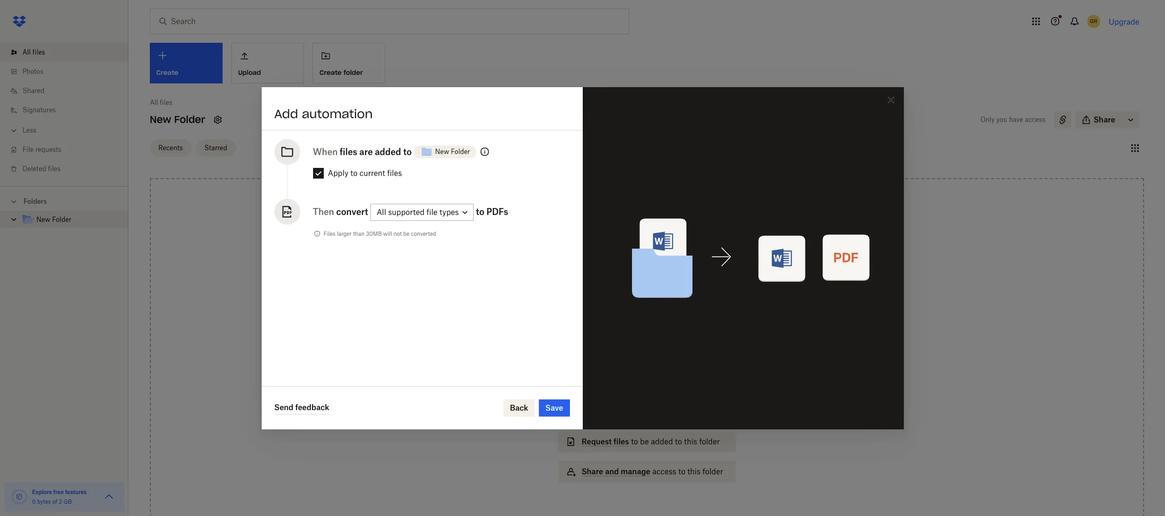 Task type: describe. For each thing, give the bounding box(es) containing it.
share and manage access to this folder
[[582, 467, 723, 476]]

create folder button
[[313, 43, 385, 84]]

files are added to
[[340, 146, 412, 157]]

folder for new folder button
[[451, 147, 470, 156]]

folders
[[24, 198, 47, 206]]

file
[[22, 146, 34, 154]]

files inside the more ways to add content element
[[614, 437, 629, 446]]

explore
[[32, 489, 52, 496]]

and
[[605, 467, 619, 476]]

apply
[[328, 168, 348, 177]]

upgrade
[[1109, 17, 1140, 26]]

only
[[981, 116, 995, 124]]

drop files here to upload, or use the 'upload' button
[[601, 284, 693, 305]]

explore free features 0 bytes of 2 gb
[[32, 489, 87, 505]]

1 horizontal spatial folder
[[174, 113, 205, 126]]

the
[[625, 296, 637, 305]]

files right current
[[387, 168, 402, 177]]

added inside the more ways to add content element
[[651, 437, 673, 446]]

create
[[320, 68, 342, 76]]

back button
[[504, 400, 535, 417]]

all files link inside list
[[9, 43, 128, 62]]

than
[[353, 230, 365, 237]]

be inside add automation dialog
[[403, 230, 410, 237]]

bytes
[[37, 499, 51, 505]]

starred
[[204, 144, 227, 152]]

upload,
[[666, 284, 693, 293]]

1 horizontal spatial all files link
[[150, 97, 172, 108]]

file
[[427, 208, 438, 217]]

use
[[611, 296, 623, 305]]

folders button
[[0, 193, 128, 209]]

feedback
[[295, 403, 329, 412]]

request
[[582, 437, 612, 446]]

added inside add automation dialog
[[375, 146, 401, 157]]

deleted files link
[[9, 160, 128, 179]]

dropbox image
[[9, 11, 30, 32]]

not
[[394, 230, 402, 237]]

request files to be added to this folder
[[582, 437, 720, 446]]

to left pdfs
[[476, 206, 484, 217]]

quota usage element
[[11, 489, 28, 506]]

save button
[[539, 400, 570, 417]]

current
[[360, 168, 385, 177]]

1 horizontal spatial all files
[[150, 98, 172, 107]]

new folder for new folder button
[[435, 147, 470, 156]]

features
[[65, 489, 87, 496]]

new folder link
[[21, 213, 120, 228]]

all files inside list item
[[22, 48, 45, 56]]

1 vertical spatial all
[[150, 98, 158, 107]]

import button
[[558, 401, 736, 423]]

pdfs
[[487, 206, 508, 217]]

new for new folder link
[[36, 216, 50, 224]]

less
[[22, 126, 36, 134]]

list containing all files
[[0, 36, 128, 186]]

automation
[[302, 106, 373, 121]]

folder permissions image
[[479, 145, 492, 158]]

to pdfs
[[476, 206, 508, 217]]

to inside drop files here to upload, or use the 'upload' button
[[657, 284, 664, 293]]

send feedback
[[274, 403, 329, 412]]

new for new folder button
[[435, 147, 449, 156]]

share button
[[1076, 111, 1122, 128]]

photos
[[22, 67, 43, 75]]

or
[[602, 296, 609, 305]]

add automation
[[274, 106, 373, 121]]

add
[[274, 106, 298, 121]]

1 vertical spatial folder
[[699, 437, 720, 446]]

of
[[52, 499, 57, 505]]

have
[[1009, 116, 1023, 124]]

recents
[[158, 144, 183, 152]]

save
[[546, 403, 563, 412]]

signatures
[[22, 106, 56, 114]]

files larger than 30mb will not be converted
[[324, 230, 436, 237]]



Task type: locate. For each thing, give the bounding box(es) containing it.
2 horizontal spatial new folder
[[435, 147, 470, 156]]

0 vertical spatial added
[[375, 146, 401, 157]]

create folder
[[320, 68, 363, 76]]

new left folder permissions icon
[[435, 147, 449, 156]]

access for have
[[1025, 116, 1046, 124]]

share
[[1094, 115, 1116, 124], [582, 467, 603, 476]]

files left are
[[340, 146, 357, 157]]

files inside drop files here to upload, or use the 'upload' button
[[621, 284, 637, 293]]

to
[[403, 146, 412, 157], [351, 168, 358, 177], [476, 206, 484, 217], [657, 284, 664, 293], [631, 437, 638, 446], [675, 437, 682, 446], [679, 467, 686, 476]]

0 vertical spatial new folder
[[150, 113, 205, 126]]

1 vertical spatial new
[[435, 147, 449, 156]]

2 horizontal spatial new
[[435, 147, 449, 156]]

convert
[[336, 206, 368, 217]]

1 vertical spatial access
[[653, 467, 677, 476]]

signatures link
[[9, 101, 128, 120]]

be down import button
[[640, 437, 649, 446]]

all up the photos on the top of page
[[22, 48, 31, 56]]

new folder inside new folder link
[[36, 216, 71, 224]]

0 horizontal spatial all files
[[22, 48, 45, 56]]

supported
[[388, 208, 425, 217]]

send feedback button
[[274, 402, 329, 415]]

add automation dialog
[[262, 87, 904, 430]]

recents button
[[150, 139, 191, 157]]

to up share and manage access to this folder
[[675, 437, 682, 446]]

to up manage
[[631, 437, 638, 446]]

1 horizontal spatial access
[[1025, 116, 1046, 124]]

all files link
[[9, 43, 128, 62], [150, 97, 172, 108]]

0 horizontal spatial share
[[582, 467, 603, 476]]

send
[[274, 403, 293, 412]]

1 vertical spatial this
[[688, 467, 701, 476]]

2 horizontal spatial folder
[[451, 147, 470, 156]]

0 vertical spatial all files
[[22, 48, 45, 56]]

1 horizontal spatial share
[[1094, 115, 1116, 124]]

access
[[1025, 116, 1046, 124], [653, 467, 677, 476]]

30mb
[[366, 230, 382, 237]]

access right manage
[[653, 467, 677, 476]]

button
[[669, 296, 693, 305]]

folder left folder permissions icon
[[451, 147, 470, 156]]

less image
[[9, 125, 19, 136]]

more ways to add content element
[[556, 349, 738, 494]]

folder
[[174, 113, 205, 126], [451, 147, 470, 156], [52, 216, 71, 224]]

share for share
[[1094, 115, 1116, 124]]

0 horizontal spatial new folder
[[36, 216, 71, 224]]

then
[[313, 206, 334, 217]]

back
[[510, 403, 528, 412]]

2 vertical spatial folder
[[703, 467, 723, 476]]

photos link
[[9, 62, 128, 81]]

2 vertical spatial new
[[36, 216, 50, 224]]

files
[[32, 48, 45, 56], [160, 98, 172, 107], [340, 146, 357, 157], [48, 165, 61, 173], [387, 168, 402, 177], [621, 284, 637, 293], [614, 437, 629, 446]]

folder inside "button"
[[344, 68, 363, 76]]

share inside the more ways to add content element
[[582, 467, 603, 476]]

1 vertical spatial be
[[640, 437, 649, 446]]

all supported file types
[[377, 208, 459, 217]]

access
[[582, 377, 608, 387]]

'upload'
[[639, 296, 667, 305]]

are
[[359, 146, 373, 157]]

new folder up recents
[[150, 113, 205, 126]]

new folder button
[[414, 141, 477, 162]]

folder for new folder link
[[52, 216, 71, 224]]

1 vertical spatial all files link
[[150, 97, 172, 108]]

types
[[440, 208, 459, 217]]

2 vertical spatial new folder
[[36, 216, 71, 224]]

1 vertical spatial folder
[[451, 147, 470, 156]]

0 horizontal spatial access
[[653, 467, 677, 476]]

folder down "folders" button
[[52, 216, 71, 224]]

will
[[383, 230, 392, 237]]

list
[[0, 36, 128, 186]]

be
[[403, 230, 410, 237], [640, 437, 649, 446]]

all inside "popup button"
[[377, 208, 386, 217]]

share for share and manage access to this folder
[[582, 467, 603, 476]]

all up files larger than 30mb will not be converted
[[377, 208, 386, 217]]

files up recents
[[160, 98, 172, 107]]

folder inside button
[[451, 147, 470, 156]]

all files list item
[[0, 43, 128, 62]]

all inside list item
[[22, 48, 31, 56]]

free
[[53, 489, 64, 496]]

all
[[22, 48, 31, 56], [150, 98, 158, 107], [377, 208, 386, 217]]

0 vertical spatial share
[[1094, 115, 1116, 124]]

1 horizontal spatial all
[[150, 98, 158, 107]]

0 horizontal spatial all
[[22, 48, 31, 56]]

starred button
[[196, 139, 236, 157]]

files right deleted
[[48, 165, 61, 173]]

converted
[[411, 230, 436, 237]]

all supported file types button
[[370, 204, 474, 221]]

be right not at the top left of the page
[[403, 230, 410, 237]]

new inside new folder button
[[435, 147, 449, 156]]

access inside the more ways to add content element
[[653, 467, 677, 476]]

0 horizontal spatial new
[[36, 216, 50, 224]]

here
[[638, 284, 655, 293]]

1 horizontal spatial new folder
[[150, 113, 205, 126]]

added right are
[[375, 146, 401, 157]]

to left new folder button
[[403, 146, 412, 157]]

access for manage
[[653, 467, 677, 476]]

to right the apply
[[351, 168, 358, 177]]

share inside share button
[[1094, 115, 1116, 124]]

this down request files to be added to this folder
[[688, 467, 701, 476]]

be inside the more ways to add content element
[[640, 437, 649, 446]]

manage
[[621, 467, 651, 476]]

files inside list item
[[32, 48, 45, 56]]

new folder
[[150, 113, 205, 126], [435, 147, 470, 156], [36, 216, 71, 224]]

new folder down "folders" button
[[36, 216, 71, 224]]

1 horizontal spatial new
[[150, 113, 171, 126]]

1 horizontal spatial be
[[640, 437, 649, 446]]

files right request
[[614, 437, 629, 446]]

all files up recents
[[150, 98, 172, 107]]

0 horizontal spatial folder
[[52, 216, 71, 224]]

2
[[59, 499, 62, 505]]

all files
[[22, 48, 45, 56], [150, 98, 172, 107]]

new folder left folder permissions icon
[[435, 147, 470, 156]]

this
[[684, 437, 697, 446], [688, 467, 701, 476]]

0 vertical spatial folder
[[174, 113, 205, 126]]

files
[[324, 230, 336, 237]]

0 horizontal spatial be
[[403, 230, 410, 237]]

0
[[32, 499, 36, 505]]

drop
[[601, 284, 619, 293]]

deleted files
[[22, 165, 61, 173]]

shared link
[[9, 81, 128, 101]]

1 vertical spatial new folder
[[435, 147, 470, 156]]

you
[[997, 116, 1008, 124]]

0 vertical spatial folder
[[344, 68, 363, 76]]

0 vertical spatial access
[[1025, 116, 1046, 124]]

new folder inside new folder button
[[435, 147, 470, 156]]

0 vertical spatial this
[[684, 437, 697, 446]]

new folder for new folder link
[[36, 216, 71, 224]]

1 horizontal spatial added
[[651, 437, 673, 446]]

new inside new folder link
[[36, 216, 50, 224]]

folder
[[344, 68, 363, 76], [699, 437, 720, 446], [703, 467, 723, 476]]

0 vertical spatial all files link
[[9, 43, 128, 62]]

new
[[150, 113, 171, 126], [435, 147, 449, 156], [36, 216, 50, 224]]

to down request files to be added to this folder
[[679, 467, 686, 476]]

new up recents
[[150, 113, 171, 126]]

0 vertical spatial new
[[150, 113, 171, 126]]

1 vertical spatial added
[[651, 437, 673, 446]]

requests
[[35, 146, 61, 154]]

added up share and manage access to this folder
[[651, 437, 673, 446]]

0 horizontal spatial added
[[375, 146, 401, 157]]

import
[[582, 407, 607, 416]]

0 vertical spatial all
[[22, 48, 31, 56]]

new down folders
[[36, 216, 50, 224]]

apply to current files
[[328, 168, 402, 177]]

folder up recents
[[174, 113, 205, 126]]

this up share and manage access to this folder
[[684, 437, 697, 446]]

1 vertical spatial share
[[582, 467, 603, 476]]

deleted
[[22, 165, 46, 173]]

0 horizontal spatial all files link
[[9, 43, 128, 62]]

file requests
[[22, 146, 61, 154]]

2 vertical spatial all
[[377, 208, 386, 217]]

to right here
[[657, 284, 664, 293]]

shared
[[22, 87, 44, 95]]

all files up the photos on the top of page
[[22, 48, 45, 56]]

larger
[[337, 230, 352, 237]]

all files link up shared 'link'
[[9, 43, 128, 62]]

files up the photos on the top of page
[[32, 48, 45, 56]]

access right have
[[1025, 116, 1046, 124]]

all up recents button
[[150, 98, 158, 107]]

when
[[313, 146, 338, 157]]

only you have access
[[981, 116, 1046, 124]]

upgrade link
[[1109, 17, 1140, 26]]

1 vertical spatial all files
[[150, 98, 172, 107]]

0 vertical spatial be
[[403, 230, 410, 237]]

2 vertical spatial folder
[[52, 216, 71, 224]]

gb
[[64, 499, 72, 505]]

files up the
[[621, 284, 637, 293]]

2 horizontal spatial all
[[377, 208, 386, 217]]

file requests link
[[9, 140, 128, 160]]

all files link up recents
[[150, 97, 172, 108]]

access button
[[558, 372, 736, 393]]



Task type: vqa. For each thing, say whether or not it's contained in the screenshot.
Folder, Old documents ROW
no



